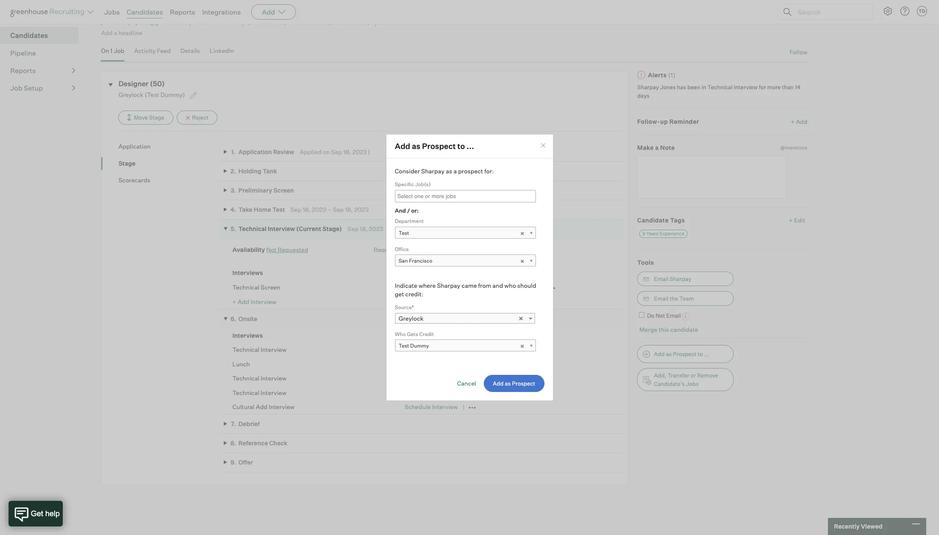 Task type: locate. For each thing, give the bounding box(es) containing it.
add,
[[654, 372, 667, 379]]

as up add,
[[666, 351, 672, 358]]

test
[[272, 206, 285, 213], [399, 230, 409, 236], [399, 343, 409, 349]]

2 vertical spatial test
[[399, 343, 409, 349]]

1 technical interview from the top
[[233, 346, 287, 353]]

to up remove
[[698, 351, 703, 358]]

indicate where sharpay came from and who should get credit:
[[395, 282, 536, 298]]

application down move
[[119, 143, 151, 150]]

0 horizontal spatial stage
[[119, 160, 136, 167]]

0 horizontal spatial application
[[119, 143, 151, 150]]

candidates up jonessharpay339@gmail.com link
[[127, 8, 163, 16]]

1 vertical spatial ...
[[704, 351, 710, 358]]

test inside "link"
[[399, 230, 409, 236]]

0 vertical spatial job
[[114, 47, 124, 54]]

screen down the tank
[[274, 187, 294, 194]]

team
[[680, 295, 694, 302]]

2 horizontal spatial as
[[666, 351, 672, 358]]

sharpay up job(s)
[[421, 167, 445, 175]]

1 interviews from the top
[[233, 269, 263, 276]]

candidates down sourcing on the top of page
[[10, 31, 48, 40]]

2 vertical spatial a
[[454, 167, 457, 175]]

0 horizontal spatial availability
[[233, 246, 265, 253]]

& left 'web'
[[122, 8, 127, 16]]

email inside button
[[654, 276, 669, 282]]

technical interview up lunch
[[233, 346, 287, 353]]

office
[[395, 246, 409, 252]]

and
[[395, 207, 406, 214]]

2 555- from the left
[[209, 19, 222, 26]]

(current
[[296, 225, 321, 232]]

... up remove
[[704, 351, 710, 358]]

add as prospect to ... up consider sharpay as a prospect for:
[[395, 141, 474, 151]]

linkedin link
[[210, 47, 234, 59]]

0 horizontal spatial as
[[412, 141, 421, 151]]

add as prospect to ... up transfer on the bottom of page
[[654, 351, 710, 358]]

add up 6. onsite
[[238, 298, 249, 305]]

2 vertical spatial schedule interview
[[405, 403, 458, 411]]

1 vertical spatial to
[[698, 351, 703, 358]]

+ up @mentions
[[791, 118, 795, 125]]

configure image
[[883, 6, 893, 16]]

schedule all link
[[415, 332, 449, 339]]

0 vertical spatial stage
[[149, 114, 164, 121]]

interview inside the sharpay jones has been in technical interview for more than 14 days
[[734, 84, 758, 91]]

linkedin
[[210, 47, 234, 54]]

0 vertical spatial |
[[368, 148, 370, 155]]

prospect up consider sharpay as a prospect for:
[[422, 141, 456, 151]]

@mentions link
[[781, 143, 808, 152]]

0 horizontal spatial candidates
[[10, 31, 48, 40]]

headline
[[119, 29, 142, 36]]

candidates link down the sourcing link
[[10, 30, 75, 41]]

prospect inside add as prospect to ... button
[[673, 351, 697, 358]]

1 vertical spatial email
[[654, 295, 669, 302]]

application inside application link
[[119, 143, 151, 150]]

2.
[[231, 167, 236, 175]]

2 vertical spatial +
[[233, 298, 236, 305]]

test down 'who'
[[399, 343, 409, 349]]

1 vertical spatial as
[[446, 167, 452, 175]]

14
[[795, 84, 801, 91]]

td button
[[917, 6, 928, 16]]

stage)
[[323, 225, 342, 232]]

specific
[[395, 181, 414, 188]]

0 vertical spatial designer
[[167, 8, 194, 16]]

web
[[128, 8, 141, 16]]

email the team
[[654, 295, 694, 302]]

technical right in
[[708, 84, 733, 91]]

sharpay up email the team button
[[670, 276, 692, 282]]

0 horizontal spatial reports
[[10, 66, 36, 75]]

follow-up reminder
[[638, 118, 700, 125]]

on 1 job link
[[101, 47, 124, 59]]

test for test
[[399, 230, 409, 236]]

technical inside the sharpay jones has been in technical interview for more than 14 days
[[708, 84, 733, 91]]

stage up scorecards
[[119, 160, 136, 167]]

0 vertical spatial a
[[114, 29, 117, 36]]

application
[[119, 143, 151, 150], [239, 148, 272, 155]]

technical up lunch
[[233, 346, 259, 353]]

interviews down onsite
[[233, 332, 263, 339]]

as up consider
[[412, 141, 421, 151]]

sharpay up days
[[638, 84, 659, 91]]

18, right –
[[345, 206, 353, 213]]

email up email the team
[[654, 276, 669, 282]]

add as prospect to ...
[[395, 141, 474, 151], [654, 351, 710, 358]]

been
[[688, 84, 701, 91]]

... up "prospect"
[[467, 141, 474, 151]]

0 horizontal spatial jobs
[[104, 8, 120, 16]]

reports down "pipeline"
[[10, 66, 36, 75]]

activity feed link
[[134, 47, 171, 59]]

(us
[[328, 19, 339, 26]]

job left setup
[[10, 84, 22, 92]]

schedule interview down schedule all link
[[405, 346, 458, 353]]

1 horizontal spatial ...
[[704, 351, 710, 358]]

0 horizontal spatial to
[[458, 141, 465, 151]]

1 vertical spatial add as prospect to ...
[[654, 351, 710, 358]]

details
[[181, 47, 200, 54]]

remove
[[697, 372, 719, 379]]

None text field
[[638, 156, 787, 199], [395, 191, 515, 201], [638, 156, 787, 199], [395, 191, 515, 201]]

availability up san francisco
[[399, 246, 429, 253]]

add as prospect to ... dialog
[[386, 134, 554, 401]]

a left headline
[[114, 29, 117, 36]]

reports right graphic
[[170, 8, 195, 16]]

dummy)
[[161, 91, 185, 98]]

application link
[[119, 142, 220, 151]]

1 horizontal spatial add as prospect to ...
[[654, 351, 710, 358]]

1 vertical spatial designer
[[119, 79, 149, 88]]

email right the not
[[667, 312, 681, 319]]

up
[[660, 118, 668, 125]]

sharpay inside the sharpay jones has been in technical interview for more than 14 days
[[638, 84, 659, 91]]

1 horizontal spatial jobs
[[686, 381, 699, 388]]

555- down at
[[195, 19, 209, 26]]

555-555-5555
[[195, 19, 237, 26]]

designer up (test
[[119, 79, 149, 88]]

+ up 6.
[[233, 298, 236, 305]]

prospect
[[458, 167, 483, 175]]

add inside button
[[654, 351, 665, 358]]

sep right stage) in the top of the page
[[348, 225, 359, 232]]

test right home
[[272, 206, 285, 213]]

1 vertical spatial greylock
[[399, 315, 424, 322]]

2. holding tank
[[231, 167, 277, 175]]

add up 04:00) in the top left of the page
[[262, 8, 275, 16]]

integrations link
[[202, 8, 241, 16]]

job right 1
[[114, 47, 124, 54]]

alerts
[[648, 71, 667, 78]]

1 vertical spatial a
[[656, 144, 659, 151]]

sharpay left came
[[437, 282, 461, 289]]

Do Not Email checkbox
[[639, 312, 645, 318]]

schedule interview link
[[405, 284, 458, 291], [405, 346, 458, 353], [405, 375, 458, 382], [405, 403, 458, 411]]

0 vertical spatial reports
[[170, 8, 195, 16]]

request
[[374, 246, 397, 253]]

recently
[[834, 523, 860, 530]]

add up add,
[[654, 351, 665, 358]]

a left "prospect"
[[454, 167, 457, 175]]

None submit
[[484, 375, 545, 392]]

department
[[395, 218, 424, 224]]

8. reference check
[[231, 440, 288, 447]]

add
[[262, 8, 275, 16], [101, 29, 113, 36], [796, 118, 808, 125], [395, 141, 410, 151], [238, 298, 249, 305], [654, 351, 665, 358], [256, 403, 268, 411]]

technical screen
[[233, 284, 280, 291]]

prospect up transfer on the bottom of page
[[673, 351, 697, 358]]

candidates link up jonessharpay339@gmail.com link
[[127, 8, 163, 16]]

0 vertical spatial to
[[458, 141, 465, 151]]

reports link right graphic
[[170, 8, 195, 16]]

0 vertical spatial ...
[[467, 141, 474, 151]]

a for make
[[656, 144, 659, 151]]

move stage button
[[119, 111, 173, 125]]

sep up 5. technical interview (current stage)
[[291, 206, 302, 213]]

send
[[463, 284, 477, 291]]

0 vertical spatial technical interview
[[233, 346, 287, 353]]

& right (us
[[340, 19, 345, 26]]

3. preliminary screen
[[231, 187, 294, 194]]

1 horizontal spatial application
[[239, 148, 272, 155]]

schedule
[[405, 284, 431, 291], [415, 332, 441, 339], [405, 346, 431, 353], [405, 375, 431, 382], [405, 403, 431, 411]]

tags
[[670, 217, 685, 224]]

send self-schedule request link
[[463, 284, 539, 291]]

0 horizontal spatial prospect
[[422, 141, 456, 151]]

1 horizontal spatial availability
[[399, 246, 429, 253]]

1 horizontal spatial reports
[[170, 8, 195, 16]]

0 vertical spatial candidates
[[127, 8, 163, 16]]

3 schedule interview from the top
[[405, 403, 458, 411]]

18, right stage) in the top of the page
[[360, 225, 368, 232]]

technical interview up cultural add interview
[[233, 389, 287, 396]]

2023 right on
[[353, 148, 367, 155]]

0 horizontal spatial |
[[368, 148, 370, 155]]

1 horizontal spatial reports link
[[170, 8, 195, 16]]

test for test dummy
[[399, 343, 409, 349]]

schedule interview down dummy
[[405, 375, 458, 382]]

technical interview down lunch
[[233, 375, 287, 382]]

none submit inside add as prospect to ... dialog
[[484, 375, 545, 392]]

0 horizontal spatial reports link
[[10, 65, 75, 76]]

add inside popup button
[[262, 8, 275, 16]]

5555
[[222, 19, 237, 26]]

(1)
[[669, 71, 676, 78]]

stage right move
[[149, 114, 164, 121]]

jonessharpay339@gmail.com
[[101, 19, 184, 26]]

1 vertical spatial technical interview
[[233, 375, 287, 382]]

experience
[[660, 231, 685, 237]]

add a headline
[[101, 29, 142, 36]]

0 vertical spatial interviews
[[233, 269, 263, 276]]

reports link down "pipeline" link
[[10, 65, 75, 76]]

jobs left 'web'
[[104, 8, 120, 16]]

this
[[659, 326, 669, 333]]

1 horizontal spatial stage
[[149, 114, 164, 121]]

follow link
[[790, 48, 808, 56]]

0 vertical spatial schedule interview
[[405, 346, 458, 353]]

|
[[368, 148, 370, 155], [459, 284, 461, 291]]

1 vertical spatial interviews
[[233, 332, 263, 339]]

screen up + add interview link
[[261, 284, 280, 291]]

xeometry
[[202, 8, 230, 16]]

1 availability from the left
[[233, 246, 265, 253]]

greylock down the designer (50)
[[119, 91, 143, 98]]

to up "prospect"
[[458, 141, 465, 151]]

1 horizontal spatial to
[[698, 351, 703, 358]]

schedule interview link up *
[[405, 284, 458, 291]]

0 vertical spatial add as prospect to ...
[[395, 141, 474, 151]]

interviews up technical screen
[[233, 269, 263, 276]]

555- down xeometry
[[209, 19, 222, 26]]

0 vertical spatial +
[[791, 118, 795, 125]]

a left the note
[[656, 144, 659, 151]]

0 horizontal spatial a
[[114, 29, 117, 36]]

2023 up sep 18, 2023
[[354, 206, 369, 213]]

as left "prospect"
[[446, 167, 452, 175]]

add up consider
[[395, 141, 410, 151]]

0 horizontal spatial &
[[122, 8, 127, 16]]

lunch
[[233, 360, 250, 368]]

1 horizontal spatial candidates link
[[127, 8, 163, 16]]

1 vertical spatial reports link
[[10, 65, 75, 76]]

greylock down *
[[399, 315, 424, 322]]

0 vertical spatial prospect
[[422, 141, 456, 151]]

1 vertical spatial |
[[459, 284, 461, 291]]

consider sharpay as a prospect for:
[[395, 167, 494, 175]]

0 horizontal spatial job
[[10, 84, 22, 92]]

a inside dialog
[[454, 167, 457, 175]]

1 vertical spatial prospect
[[673, 351, 697, 358]]

0 horizontal spatial ...
[[467, 141, 474, 151]]

9.
[[231, 459, 236, 466]]

greylock inside add as prospect to ... dialog
[[399, 315, 424, 322]]

1 vertical spatial schedule interview
[[405, 375, 458, 382]]

schedule interview link down schedule all link
[[405, 346, 458, 353]]

1 vertical spatial jobs
[[686, 381, 699, 388]]

holding
[[239, 167, 262, 175]]

1 vertical spatial candidates link
[[10, 30, 75, 41]]

1 schedule interview link from the top
[[405, 284, 458, 291]]

designer (50)
[[119, 79, 165, 88]]

2 schedule interview link from the top
[[405, 346, 458, 353]]

0 horizontal spatial greylock
[[119, 91, 143, 98]]

555-
[[195, 19, 209, 26], [209, 19, 222, 26]]

1 vertical spatial reports
[[10, 66, 36, 75]]

schedule interview link down cancel link
[[405, 403, 458, 411]]

2 vertical spatial email
[[667, 312, 681, 319]]

check
[[269, 440, 288, 447]]

1 vertical spatial job
[[10, 84, 22, 92]]

&
[[122, 8, 127, 16], [340, 19, 345, 26]]

2 vertical spatial technical interview
[[233, 389, 287, 396]]

credit
[[419, 331, 434, 337]]

2023 left –
[[312, 206, 326, 213]]

0 horizontal spatial add as prospect to ...
[[395, 141, 474, 151]]

2 horizontal spatial a
[[656, 144, 659, 151]]

1 vertical spatial +
[[789, 217, 793, 224]]

add as prospect to ... inside button
[[654, 351, 710, 358]]

4 schedule interview link from the top
[[405, 403, 458, 411]]

0 vertical spatial email
[[654, 276, 669, 282]]

test down 'department'
[[399, 230, 409, 236]]

cultural add interview
[[233, 403, 295, 411]]

follow
[[790, 48, 808, 56]]

1 vertical spatial stage
[[119, 160, 136, 167]]

0 vertical spatial &
[[122, 8, 127, 16]]

email for email sharpay
[[654, 276, 669, 282]]

interview
[[734, 84, 758, 91], [268, 225, 295, 232], [432, 284, 458, 291], [251, 298, 277, 305], [261, 346, 287, 353], [432, 346, 458, 353], [261, 375, 287, 382], [432, 375, 458, 382], [261, 389, 287, 396], [269, 403, 295, 411], [432, 403, 458, 411]]

technical down lunch
[[233, 375, 259, 382]]

email sharpay button
[[638, 272, 734, 286]]

request
[[518, 284, 539, 291]]

0 vertical spatial jobs
[[104, 8, 120, 16]]

email for email the team
[[654, 295, 669, 302]]

to inside dialog
[[458, 141, 465, 151]]

jobs link
[[104, 8, 120, 16]]

1 horizontal spatial a
[[454, 167, 457, 175]]

1 horizontal spatial prospect
[[673, 351, 697, 358]]

+ add interview
[[233, 298, 277, 305]]

5. technical interview (current stage)
[[231, 225, 342, 232]]

1 vertical spatial candidates
[[10, 31, 48, 40]]

availability down 5.
[[233, 246, 265, 253]]

18,
[[344, 148, 351, 155], [303, 206, 311, 213], [345, 206, 353, 213], [360, 225, 368, 232]]

add inside dialog
[[395, 141, 410, 151]]

schedule interview link down dummy
[[405, 375, 458, 382]]

1 horizontal spatial greylock
[[399, 315, 424, 322]]

0 horizontal spatial candidates link
[[10, 30, 75, 41]]

designer
[[167, 8, 194, 16], [119, 79, 149, 88]]

1 horizontal spatial &
[[340, 19, 345, 26]]

2 vertical spatial as
[[666, 351, 672, 358]]

jobs down or
[[686, 381, 699, 388]]

designer left at
[[167, 8, 194, 16]]

0 vertical spatial greylock
[[119, 91, 143, 98]]

schedule interview down cancel link
[[405, 403, 458, 411]]

email inside button
[[654, 295, 669, 302]]

application up 2. holding tank
[[239, 148, 272, 155]]

+ left edit
[[789, 217, 793, 224]]

email left the
[[654, 295, 669, 302]]

1 vertical spatial test
[[399, 230, 409, 236]]

do not email
[[647, 312, 681, 319]]

add right cultural
[[256, 403, 268, 411]]



Task type: vqa. For each thing, say whether or not it's contained in the screenshot.
the top The Feedback
no



Task type: describe. For each thing, give the bounding box(es) containing it.
4. take home test sep 18, 2023 – sep 18, 2023
[[230, 206, 369, 213]]

job(s)
[[415, 181, 431, 188]]

3 technical interview from the top
[[233, 389, 287, 396]]

schedule all
[[415, 332, 449, 339]]

cancel link
[[457, 380, 476, 387]]

1 horizontal spatial candidates
[[127, 8, 163, 16]]

sep right –
[[333, 206, 344, 213]]

18, up (current
[[303, 206, 311, 213]]

add as prospect to ... inside dialog
[[395, 141, 474, 151]]

cultural
[[233, 403, 255, 411]]

Search text field
[[796, 6, 866, 18]]

0 vertical spatial test
[[272, 206, 285, 213]]

1 horizontal spatial job
[[114, 47, 124, 54]]

who
[[395, 331, 406, 337]]

1 horizontal spatial |
[[459, 284, 461, 291]]

2 technical interview from the top
[[233, 375, 287, 382]]

9
[[643, 231, 646, 237]]

offer
[[239, 459, 253, 466]]

digital
[[101, 8, 121, 16]]

sep right on
[[331, 148, 342, 155]]

digital & web graphic designer at xeometry
[[101, 8, 230, 16]]

or
[[691, 372, 696, 379]]

test dummy link
[[395, 340, 536, 352]]

follow-
[[638, 118, 661, 125]]

technical right 5.
[[239, 225, 267, 232]]

tank
[[263, 167, 277, 175]]

*
[[412, 304, 414, 311]]

tools
[[638, 259, 654, 266]]

... inside dialog
[[467, 141, 474, 151]]

greylock for greylock (test dummy)
[[119, 91, 143, 98]]

(50)
[[150, 79, 165, 88]]

1 schedule interview from the top
[[405, 346, 458, 353]]

prospect inside add as prospect to ... dialog
[[422, 141, 456, 151]]

7.
[[231, 420, 236, 428]]

2 interviews from the top
[[233, 332, 263, 339]]

greenhouse recruiting image
[[10, 7, 87, 17]]

add up on
[[101, 29, 113, 36]]

scorecards link
[[119, 176, 220, 184]]

... inside button
[[704, 351, 710, 358]]

6.
[[231, 315, 236, 322]]

source *
[[395, 304, 414, 311]]

(gmt-
[[248, 19, 266, 26]]

18, right on
[[344, 148, 351, 155]]

not
[[656, 312, 665, 319]]

–
[[328, 206, 332, 213]]

merge this candidate link
[[640, 326, 699, 333]]

cancel
[[457, 380, 476, 387]]

@mentions
[[781, 144, 808, 151]]

reject
[[192, 114, 209, 121]]

merge this candidate
[[640, 326, 699, 333]]

from
[[478, 282, 491, 289]]

technical up + add interview link
[[233, 284, 259, 291]]

has
[[677, 84, 687, 91]]

close image
[[540, 142, 547, 149]]

setup
[[24, 84, 43, 92]]

1.
[[231, 148, 236, 155]]

more
[[768, 84, 781, 91]]

for
[[759, 84, 766, 91]]

in
[[702, 84, 707, 91]]

transfer
[[668, 372, 690, 379]]

1 vertical spatial screen
[[261, 284, 280, 291]]

jonessharpay339@gmail.com link
[[101, 19, 184, 26]]

td button
[[916, 4, 929, 18]]

add up @mentions
[[796, 118, 808, 125]]

test dummy
[[399, 343, 429, 349]]

1 horizontal spatial as
[[446, 167, 452, 175]]

applied
[[300, 148, 322, 155]]

+ edit
[[789, 217, 806, 224]]

request availability button
[[374, 246, 429, 253]]

to inside button
[[698, 351, 703, 358]]

add button
[[251, 4, 296, 20]]

integrations
[[202, 8, 241, 16]]

email the team button
[[638, 291, 734, 306]]

greylock (test dummy)
[[119, 91, 186, 98]]

add as prospect to ... button
[[638, 345, 734, 363]]

+ for + edit
[[789, 217, 793, 224]]

7. debrief
[[231, 420, 260, 428]]

move
[[134, 114, 148, 121]]

schedule interview | send self-schedule request
[[405, 284, 539, 291]]

2 availability from the left
[[399, 246, 429, 253]]

self-
[[478, 284, 491, 291]]

4.
[[230, 206, 236, 213]]

reference
[[239, 440, 268, 447]]

and
[[493, 282, 503, 289]]

sharpay inside email sharpay button
[[670, 276, 692, 282]]

candidate
[[638, 217, 669, 224]]

+ add
[[791, 118, 808, 125]]

greylock link
[[395, 313, 535, 324]]

stage inside button
[[149, 114, 164, 121]]

1 555- from the left
[[195, 19, 209, 26]]

viewed
[[861, 523, 883, 530]]

0 vertical spatial as
[[412, 141, 421, 151]]

credit:
[[406, 290, 424, 298]]

review
[[273, 148, 294, 155]]

1 vertical spatial &
[[340, 19, 345, 26]]

technical up cultural
[[233, 389, 259, 396]]

+ add interview link
[[233, 298, 277, 305]]

0 vertical spatial reports link
[[170, 8, 195, 16]]

time
[[312, 19, 327, 26]]

2023 up request
[[369, 225, 383, 232]]

+ for + add interview
[[233, 298, 236, 305]]

the
[[670, 295, 679, 302]]

sourcing
[[10, 14, 39, 22]]

job setup link
[[10, 83, 75, 93]]

2 schedule interview from the top
[[405, 375, 458, 382]]

test link
[[395, 227, 536, 239]]

0 vertical spatial candidates link
[[127, 8, 163, 16]]

jobs inside add, transfer or remove candidate's jobs
[[686, 381, 699, 388]]

source
[[395, 304, 412, 311]]

email sharpay
[[654, 276, 692, 282]]

candidate
[[671, 326, 699, 333]]

dummy
[[410, 343, 429, 349]]

who gets credit
[[395, 331, 434, 337]]

make
[[638, 144, 654, 151]]

5.
[[231, 225, 236, 232]]

+ for + add
[[791, 118, 795, 125]]

or:
[[411, 207, 419, 214]]

greylock for greylock
[[399, 315, 424, 322]]

0 vertical spatial screen
[[274, 187, 294, 194]]

schedule
[[491, 284, 516, 291]]

as inside button
[[666, 351, 672, 358]]

a for add
[[114, 29, 117, 36]]

than
[[782, 84, 794, 91]]

1 horizontal spatial designer
[[167, 8, 194, 16]]

note
[[661, 144, 675, 151]]

sharpay inside indicate where sharpay came from and who should get credit:
[[437, 282, 461, 289]]

3 schedule interview link from the top
[[405, 375, 458, 382]]

make a note
[[638, 144, 675, 151]]

0 horizontal spatial designer
[[119, 79, 149, 88]]

request availability
[[374, 246, 429, 253]]

add, transfer or remove candidate's jobs button
[[638, 368, 734, 392]]



